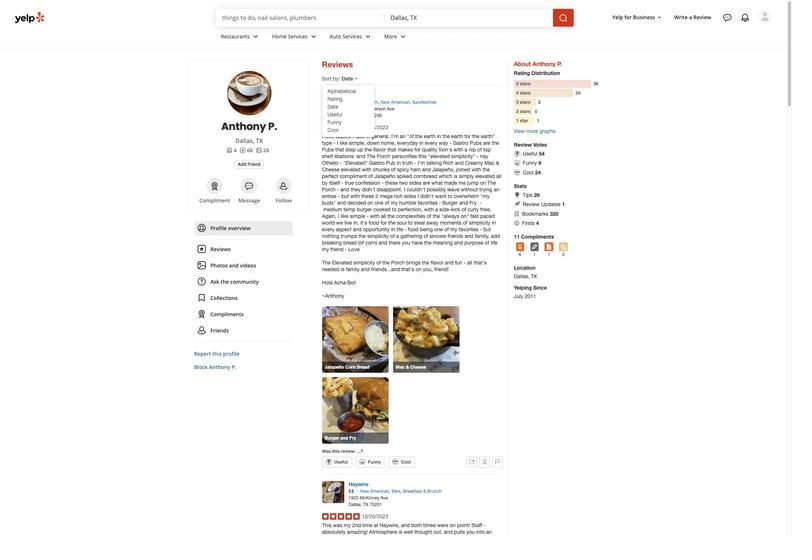 Task type: vqa. For each thing, say whether or not it's contained in the screenshot.
Offers Military Discount
no



Task type: locate. For each thing, give the bounding box(es) containing it.
1 horizontal spatial flavor
[[431, 260, 444, 266]]

i'm up home,
[[391, 133, 399, 139]]

review for review votes
[[514, 142, 532, 148]]

in inside this was my 2nd time at haywire, and both times were on point! staff - absolutely amazing! atmosphere is well thought out, and pulls you into an evening of fun and friends. be it in a booth next to grand sized open windo
[[397, 536, 401, 536]]

5.0 star rating image up love
[[322, 124, 360, 131]]

up
[[357, 147, 363, 153]]

both
[[411, 523, 422, 529]]

2 vertical spatial review
[[523, 202, 540, 207]]

messages image
[[723, 13, 732, 22]]

restaurants link
[[215, 27, 266, 48]]

fry inside i love gastro pubs in general. i'm an "of the earth in the earth for the earth" type - i like simple, down home, everyday in every way - gastro pubs are the pubs that step up the flavor that makes for quality fixin's with a nip of top shelf libations: and the porch personifies this "elevated simplicity" - nay othello - "elevated" gastro pub in truth - i'm talking rich and creamy mac & cheese elevated with chunks of spicy ham and jalapeño, joined with the perfect compliment of jalapeño spiked cornbread which is simply elevated all by itself - true confession - these two sides are what made me jump on the porch - and they didn't disappoint. i couldn't possibly leave without trying an entree - but with these 2 mega rich sides i didn't want to overwhelm "my buds" and decided on one of my humble favorites - burger and fry  - medium temp burger cooked to perfection, with a side-kick of curly fries. again, i like simple - with all the complexities of the "always on" fast paced world we live in, it's food for the soul to steal away moments of simplicity in every aspect and opportunity in life - food being one of my favorites - but nothing trumps the simplicity of a gathering of sincere friends and family, add breaking bread (of corn) and there you have the meaning and purpose of life my friend - love
[[470, 200, 477, 206]]

shelf
[[322, 153, 333, 159]]

and up the well
[[401, 523, 410, 529]]

dallas, down 2912
[[349, 113, 362, 118]]

date inside alphabetical rating date useful funny cool
[[328, 104, 338, 110]]

of inside this was my 2nd time at haywire, and both times were on point! staff - absolutely amazing! atmosphere is well thought out, and pulls you into an evening of fun and friends. be it in a booth next to grand sized open windo
[[341, 536, 346, 536]]

moments
[[440, 220, 462, 226]]

pulls
[[454, 529, 465, 535]]

5.0 star rating image up was
[[322, 513, 360, 520]]

24 chevron down v2 image right more
[[399, 32, 407, 41]]

0 vertical spatial menu
[[322, 88, 374, 134]]

1 left star
[[516, 118, 519, 123]]

1 stars from the top
[[520, 81, 531, 86]]

simplicity inside the elevated simplicity of the porch brings the flavor and fun - all that's needed is family and friends...and that's on you, friend!
[[353, 260, 375, 266]]

0 vertical spatial didn't
[[362, 187, 375, 192]]

ave up "75201"
[[381, 496, 388, 501]]

1 horizontal spatial burger
[[442, 200, 458, 206]]

0 vertical spatial new american link
[[381, 100, 410, 105]]

2 horizontal spatial pubs
[[470, 140, 482, 146]]

p. inside button
[[232, 364, 236, 371]]

0 vertical spatial jalapeño
[[374, 173, 395, 179]]

with up away
[[424, 206, 434, 212]]

2 stars from the top
[[520, 90, 531, 96]]

for inside button
[[625, 14, 632, 21]]

every down world
[[322, 226, 334, 232]]

everyday
[[397, 140, 418, 146]]

absolutely
[[322, 529, 346, 535]]

0 vertical spatial like
[[340, 140, 348, 146]]

useful down review votes
[[523, 151, 538, 157]]

stars for 2 stars
[[520, 109, 531, 114]]

none field find
[[222, 14, 379, 22]]

like up "step"
[[340, 140, 348, 146]]

review down tips 26
[[523, 202, 540, 207]]

2 for 2 stars
[[516, 109, 519, 114]]

0 horizontal spatial these
[[361, 193, 374, 199]]

1 vertical spatial reviews
[[210, 246, 231, 253]]

1 horizontal spatial 24 chevron down v2 image
[[364, 32, 372, 41]]

1 horizontal spatial all
[[467, 260, 472, 266]]

3 24 chevron down v2 image from the left
[[399, 32, 407, 41]]

review votes
[[514, 142, 547, 148]]

0 horizontal spatial pubs
[[322, 147, 334, 153]]

burger and fry
[[325, 435, 356, 441]]

you inside this was my 2nd time at haywire, and both times were on point! staff - absolutely amazing! atmosphere is well thought out, and pulls you into an evening of fun and friends. be it in a booth next to grand sized open windo
[[466, 529, 475, 535]]

1 5.0 star rating image from the top
[[322, 124, 360, 131]]

you down gathering
[[402, 240, 410, 246]]

brunch
[[427, 489, 442, 494]]

is up made
[[454, 173, 458, 179]]

review for review updates 1
[[523, 202, 540, 207]]

compliments inside 'link'
[[210, 311, 244, 318]]

nay
[[480, 153, 488, 159]]

new american link up mckinney
[[360, 489, 389, 494]]

0 horizontal spatial 4
[[234, 147, 237, 154]]

photo of the porch - dallas, tx, united states. mac & cheese image
[[393, 306, 459, 373]]

1 vertical spatial fry
[[349, 435, 356, 441]]

the right "of on the top right of page
[[415, 133, 423, 139]]

1 services from the left
[[288, 33, 308, 40]]

2 left mega
[[375, 193, 378, 199]]

funny 9
[[523, 160, 541, 166]]

anthony p. dallas, tx
[[221, 119, 277, 145]]

cool up love
[[328, 127, 338, 133]]

meaning
[[433, 240, 453, 246]]

tips 26
[[523, 192, 540, 198]]

the up the 'needed'
[[322, 260, 331, 266]]

date right "by:"
[[342, 75, 353, 82]]

simplicity down the fast
[[469, 220, 491, 226]]

to right cooked
[[392, 206, 397, 212]]

block
[[194, 364, 208, 371]]

0 vertical spatial cool link
[[322, 126, 374, 134]]

dallas, inside 1920 mckinney ave dallas, tx 75201
[[349, 502, 362, 507]]

fun inside this was my 2nd time at haywire, and both times were on point! staff - absolutely amazing! atmosphere is well thought out, and pulls you into an evening of fun and friends. be it in a booth next to grand sized open windo
[[347, 536, 355, 536]]

2 horizontal spatial 2
[[538, 99, 541, 105]]

services for home services
[[288, 33, 308, 40]]

is
[[454, 173, 458, 179], [341, 266, 345, 272], [399, 529, 402, 535]]

anthony inside button
[[209, 364, 230, 371]]

talking
[[427, 160, 442, 166]]

1 vertical spatial ave
[[381, 496, 388, 501]]

1 horizontal spatial favorites
[[459, 226, 478, 232]]

stars
[[520, 81, 531, 86], [520, 90, 531, 96], [520, 99, 531, 105], [520, 109, 531, 114]]

burger
[[357, 206, 372, 212]]

cool link up new american , bars , breakfast & brunch
[[389, 457, 415, 468]]

date down the rating link
[[328, 104, 338, 110]]

1 horizontal spatial 4
[[516, 90, 519, 96]]

with down creamy
[[472, 167, 481, 173]]

4
[[516, 90, 519, 96], [234, 147, 237, 154], [536, 220, 539, 226]]

auto services link
[[324, 27, 378, 48]]

funny for funny
[[368, 459, 381, 465]]

cool link
[[322, 126, 374, 134], [389, 457, 415, 468]]

useful for useful
[[334, 459, 348, 465]]

friend inside button
[[248, 161, 260, 167]]

1 vertical spatial useful
[[523, 151, 538, 157]]

buds"
[[322, 200, 336, 206]]

0 horizontal spatial didn't
[[362, 187, 375, 192]]

1 horizontal spatial 24
[[576, 90, 581, 96]]

at
[[374, 523, 378, 529]]

mac inside i love gastro pubs in general. i'm an "of the earth in the earth for the earth" type - i like simple, down home, everyday in every way - gastro pubs are the pubs that step up the flavor that makes for quality fixin's with a nip of top shelf libations: and the porch personifies this "elevated simplicity" - nay othello - "elevated" gastro pub in truth - i'm talking rich and creamy mac & cheese elevated with chunks of spicy ham and jalapeño, joined with the perfect compliment of jalapeño spiked cornbread which is simply elevated all by itself - true confession - these two sides are what made me jump on the porch - and they didn't disappoint. i couldn't possibly leave without trying an entree - but with these 2 mega rich sides i didn't want to overwhelm "my buds" and decided on one of my humble favorites - burger and fry  - medium temp burger cooked to perfection, with a side-kick of curly fries. again, i like simple - with all the complexities of the "always on" fast paced world we live in, it's food for the soul to steal away moments of simplicity in every aspect and opportunity in life - food being one of my favorites - but nothing trumps the simplicity of a gathering of sincere friends and family, add breaking bread (of corn) and there you have the meaning and purpose of life my friend - love
[[485, 160, 495, 166]]

stars for 5 stars
[[520, 81, 531, 86]]

the inside the elevated simplicity of the porch brings the flavor and fun - all that's needed is family and friends...and that's on you, friend!
[[322, 260, 331, 266]]

a down the well
[[402, 536, 405, 536]]

2011
[[525, 293, 536, 299]]

ave inside the porch southern , new american , sandwiches 2912 n henderson ave dallas, tx 75206
[[387, 106, 395, 112]]

on inside the elevated simplicity of the porch brings the flavor and fun - all that's needed is family and friends...and that's on you, friend!
[[416, 266, 422, 272]]

2 5.0 star rating image from the top
[[322, 513, 360, 520]]

the up the "(of"
[[359, 233, 366, 239]]

1 vertical spatial sides
[[404, 193, 416, 199]]

0 vertical spatial pubs
[[353, 133, 365, 139]]

life down the add on the top of the page
[[491, 240, 497, 246]]

(of
[[358, 240, 364, 246]]

none field the near
[[391, 14, 547, 22]]

0 vertical spatial p.
[[558, 60, 562, 67]]

this inside i love gastro pubs in general. i'm an "of the earth in the earth for the earth" type - i like simple, down home, everyday in every way - gastro pubs are the pubs that step up the flavor that makes for quality fixin's with a nip of top shelf libations: and the porch personifies this "elevated simplicity" - nay othello - "elevated" gastro pub in truth - i'm talking rich and creamy mac & cheese elevated with chunks of spicy ham and jalapeño, joined with the perfect compliment of jalapeño spiked cornbread which is simply elevated all by itself - true confession - these two sides are what made me jump on the porch - and they didn't disappoint. i couldn't possibly leave without trying an entree - but with these 2 mega rich sides i didn't want to overwhelm "my buds" and decided on one of my humble favorites - burger and fry  - medium temp burger cooked to perfection, with a side-kick of curly fries. again, i like simple - with all the complexities of the "always on" fast paced world we live in, it's food for the soul to steal away moments of simplicity in every aspect and opportunity in life - food being one of my favorites - but nothing trumps the simplicity of a gathering of sincere friends and family, add breaking bread (of corn) and there you have the meaning and purpose of life my friend - love
[[418, 153, 427, 159]]

"elevated"
[[343, 160, 368, 166]]

but up family,
[[483, 226, 491, 232]]

hola acha boi!
[[322, 280, 356, 285]]

alphabetical
[[328, 88, 356, 94]]

5.0 star rating image
[[322, 124, 360, 131], [322, 513, 360, 520]]

of down family,
[[485, 240, 489, 246]]

dallas, inside location dallas, tx
[[514, 273, 530, 279]]

you inside i love gastro pubs in general. i'm an "of the earth in the earth for the earth" type - i like simple, down home, everyday in every way - gastro pubs are the pubs that step up the flavor that makes for quality fixin's with a nip of top shelf libations: and the porch personifies this "elevated simplicity" - nay othello - "elevated" gastro pub in truth - i'm talking rich and creamy mac & cheese elevated with chunks of spicy ham and jalapeño, joined with the perfect compliment of jalapeño spiked cornbread which is simply elevated all by itself - true confession - these two sides are what made me jump on the porch - and they didn't disappoint. i couldn't possibly leave without trying an entree - but with these 2 mega rich sides i didn't want to overwhelm "my buds" and decided on one of my humble favorites - burger and fry  - medium temp burger cooked to perfection, with a side-kick of curly fries. again, i like simple - with all the complexities of the "always on" fast paced world we live in, it's food for the soul to steal away moments of simplicity in every aspect and opportunity in life - food being one of my favorites - but nothing trumps the simplicity of a gathering of sincere friends and family, add breaking bread (of corn) and there you have the meaning and purpose of life my friend - love
[[402, 240, 410, 246]]

24 friends v2 image
[[197, 326, 206, 335]]

is inside i love gastro pubs in general. i'm an "of the earth in the earth for the earth" type - i like simple, down home, everyday in every way - gastro pubs are the pubs that step up the flavor that makes for quality fixin's with a nip of top shelf libations: and the porch personifies this "elevated simplicity" - nay othello - "elevated" gastro pub in truth - i'm talking rich and creamy mac & cheese elevated with chunks of spicy ham and jalapeño, joined with the perfect compliment of jalapeño spiked cornbread which is simply elevated all by itself - true confession - these two sides are what made me jump on the porch - and they didn't disappoint. i couldn't possibly leave without trying an entree - but with these 2 mega rich sides i didn't want to overwhelm "my buds" and decided on one of my humble favorites - burger and fry  - medium temp burger cooked to perfection, with a side-kick of curly fries. again, i like simple - with all the complexities of the "always on" fast paced world we live in, it's food for the soul to steal away moments of simplicity in every aspect and opportunity in life - food being one of my favorites - but nothing trumps the simplicity of a gathering of sincere friends and family, add breaking bread (of corn) and there you have the meaning and purpose of life my friend - love
[[454, 173, 458, 179]]

all inside the elevated simplicity of the porch brings the flavor and fun - all that's needed is family and friends...and that's on you, friend!
[[467, 260, 472, 266]]

1 horizontal spatial new
[[381, 100, 390, 105]]

friend right add
[[248, 161, 260, 167]]

1 horizontal spatial date
[[342, 75, 353, 82]]

it
[[393, 536, 395, 536]]

community
[[230, 278, 259, 285]]

services right home
[[288, 33, 308, 40]]

1 horizontal spatial that
[[387, 147, 396, 153]]

flavor inside the elevated simplicity of the porch brings the flavor and fun - all that's needed is family and friends...and that's on you, friend!
[[431, 260, 444, 266]]

24 questions v2 image
[[197, 277, 206, 286]]

my
[[391, 200, 398, 206], [450, 226, 457, 232], [322, 246, 329, 252], [344, 523, 351, 529]]

block anthony p.
[[194, 364, 236, 371]]

services right auto
[[343, 33, 362, 40]]

1 vertical spatial compliments
[[210, 311, 244, 318]]

16 review v2 image
[[240, 147, 246, 153]]

i'm up ham
[[418, 160, 425, 166]]

flavor down down
[[373, 147, 386, 153]]

1 vertical spatial you
[[466, 529, 475, 535]]

Find text field
[[222, 14, 379, 22]]

24
[[576, 90, 581, 96], [535, 169, 541, 175]]

this for was this review …?
[[332, 448, 340, 454]]

2 vertical spatial this
[[332, 448, 340, 454]]

cool inside cool 24
[[523, 169, 534, 175]]

simply
[[459, 173, 474, 179]]

0 vertical spatial fry
[[470, 200, 477, 206]]

earth up fixin's
[[451, 133, 463, 139]]

bookmarks 320
[[522, 211, 559, 217]]

search image
[[559, 14, 568, 22]]

disappoint.
[[377, 187, 402, 192]]

photos element
[[256, 147, 269, 154]]

menu containing profile overview
[[194, 221, 292, 341]]

2 vertical spatial cool
[[401, 459, 411, 465]]

24 chevron down v2 image inside auto services link
[[364, 32, 372, 41]]

2 for 2
[[538, 99, 541, 105]]

stars up star
[[520, 109, 531, 114]]

1 horizontal spatial elevated
[[475, 173, 495, 179]]

0 vertical spatial burger
[[442, 200, 458, 206]]

pub
[[386, 160, 395, 166]]

26 right tips
[[534, 192, 540, 198]]

menu containing alphabetical
[[322, 88, 374, 134]]

1 earth from the left
[[424, 133, 436, 139]]

funny link down …?
[[356, 457, 385, 468]]

menu
[[322, 88, 374, 134], [194, 221, 292, 341]]

2 horizontal spatial gastro
[[453, 140, 469, 146]]

funny for funny 9
[[523, 160, 537, 166]]

friends element
[[226, 147, 237, 154]]

cooked
[[373, 206, 391, 212]]

of right "nip"
[[477, 147, 482, 153]]

funny up love
[[328, 120, 342, 125]]

stars right 5
[[520, 81, 531, 86]]

4 stars from the top
[[520, 109, 531, 114]]

2 horizontal spatial cool
[[523, 169, 534, 175]]

review right write
[[694, 14, 711, 21]]

1 vertical spatial funny
[[523, 160, 537, 166]]

ave inside 1920 mckinney ave dallas, tx 75201
[[381, 496, 388, 501]]

24 profile v2 image
[[197, 223, 206, 232]]

-
[[334, 140, 336, 146], [450, 140, 452, 146], [477, 153, 479, 159], [340, 160, 342, 166], [414, 160, 416, 166], [341, 180, 343, 186], [382, 180, 384, 186], [337, 187, 339, 192], [338, 193, 340, 199], [439, 200, 441, 206], [367, 213, 369, 219], [405, 226, 407, 232], [480, 226, 482, 232], [345, 246, 347, 252], [464, 260, 466, 266], [484, 523, 486, 529]]

compliment image
[[210, 182, 219, 191]]

auto services
[[330, 33, 362, 40]]

0 vertical spatial life
[[397, 226, 403, 232]]

0 horizontal spatial rating
[[328, 96, 343, 102]]

None search field
[[216, 9, 575, 27]]

life down soul at the top right of the page
[[397, 226, 403, 232]]

- down burger
[[367, 213, 369, 219]]

0 vertical spatial fun
[[455, 260, 462, 266]]

4 inside friends element
[[234, 147, 237, 154]]

2 vertical spatial funny
[[368, 459, 381, 465]]

follow image
[[279, 182, 288, 191]]

24 chevron down v2 image inside more link
[[399, 32, 407, 41]]

24 chevron down v2 image
[[251, 32, 260, 41]]

1 vertical spatial 5.0 star rating image
[[322, 513, 360, 520]]

cool up new american , bars , breakfast & brunch
[[401, 459, 411, 465]]

1 horizontal spatial 3
[[562, 252, 565, 257]]

26
[[263, 147, 269, 154], [534, 192, 540, 198]]

0 horizontal spatial every
[[322, 226, 334, 232]]

like
[[340, 140, 348, 146], [341, 213, 349, 219]]

1 horizontal spatial these
[[385, 180, 398, 186]]

tx down the location
[[531, 273, 537, 279]]

stars up the 2 stars
[[520, 99, 531, 105]]

0 vertical spatial food
[[369, 220, 379, 226]]

possibly
[[427, 187, 446, 192]]

0 horizontal spatial 3
[[516, 99, 519, 105]]

None field
[[222, 14, 379, 22], [391, 14, 547, 22]]

the porch link
[[349, 92, 374, 98]]

- down 'libations:'
[[340, 160, 342, 166]]

stars for 3 stars
[[520, 99, 531, 105]]

rating
[[514, 70, 530, 76], [328, 96, 343, 102]]

2nd
[[352, 523, 361, 529]]

again,
[[322, 213, 337, 219]]

funny inside alphabetical rating date useful funny cool
[[328, 120, 342, 125]]

24 collections v2 image
[[197, 293, 206, 302]]

24 photos v2 image
[[197, 261, 206, 270]]

0 horizontal spatial flavor
[[373, 147, 386, 153]]

review inside review updates 1
[[523, 202, 540, 207]]

1 vertical spatial cool
[[523, 169, 534, 175]]

home,
[[381, 140, 396, 146]]

funny up cool 24
[[523, 160, 537, 166]]

burger
[[442, 200, 458, 206], [325, 435, 339, 441]]

write
[[674, 14, 688, 21]]

bread
[[357, 364, 369, 370]]

anthony for block anthony p.
[[209, 364, 230, 371]]

the inside the porch southern , new american , sandwiches 2912 n henderson ave dallas, tx 75206
[[349, 92, 358, 98]]

2 vertical spatial &
[[423, 489, 426, 494]]

24 chevron down v2 image
[[309, 32, 318, 41], [364, 32, 372, 41], [399, 32, 407, 41]]

tx up "16 photos v2"
[[256, 137, 263, 145]]

that's down brings
[[401, 266, 414, 272]]

the up the friends...and
[[382, 260, 390, 266]]

collections
[[210, 294, 238, 302]]

fun
[[455, 260, 462, 266], [347, 536, 355, 536]]

2
[[538, 99, 541, 105], [516, 109, 519, 114], [375, 193, 378, 199]]

are down cornbread
[[423, 180, 430, 186]]

funny inside funny 9
[[523, 160, 537, 166]]

1 none field from the left
[[222, 14, 379, 22]]

0 horizontal spatial an
[[400, 133, 406, 139]]

leave
[[447, 187, 460, 192]]

mega
[[380, 193, 393, 199]]

1 horizontal spatial life
[[491, 240, 497, 246]]

24 chevron down v2 image left auto
[[309, 32, 318, 41]]

one up sincere
[[434, 226, 443, 232]]

0 horizontal spatial elevated
[[341, 167, 361, 173]]

i left love
[[322, 133, 323, 139]]

1 vertical spatial jalapeño
[[325, 364, 344, 370]]

0 vertical spatial funny
[[328, 120, 342, 125]]

2 none field from the left
[[391, 14, 547, 22]]

24 chevron down v2 image inside 'home services' link
[[309, 32, 318, 41]]

2 24 chevron down v2 image from the left
[[364, 32, 372, 41]]

dallas, inside anthony p. dallas, tx
[[235, 137, 254, 145]]

review
[[694, 14, 711, 21], [514, 142, 532, 148], [523, 202, 540, 207]]

was
[[333, 523, 342, 529]]

the porch southern , new american , sandwiches 2912 n henderson ave dallas, tx 75206
[[349, 92, 436, 118]]

makes
[[398, 147, 413, 153]]

are up top
[[483, 140, 490, 146]]

fry up review
[[349, 435, 356, 441]]

add friend button
[[235, 160, 264, 169]]

1 vertical spatial review
[[514, 142, 532, 148]]

it's
[[360, 220, 367, 226]]

friends
[[448, 233, 463, 239]]

useful 54
[[523, 150, 545, 157]]

0 horizontal spatial earth
[[424, 133, 436, 139]]

is down 'elevated' at the left top of the page
[[341, 266, 345, 272]]

1 vertical spatial rating
[[328, 96, 343, 102]]

in down "paced" at the top
[[492, 220, 496, 226]]

yelping
[[514, 285, 532, 291]]

the up date link
[[349, 92, 358, 98]]

0 horizontal spatial 26
[[263, 147, 269, 154]]

an left "of on the top right of page
[[400, 133, 406, 139]]

rating inside alphabetical rating date useful funny cool
[[328, 96, 343, 102]]

in,
[[354, 220, 359, 226]]

july
[[514, 293, 523, 299]]

0 horizontal spatial i'm
[[391, 133, 399, 139]]

the porch image
[[322, 92, 344, 114]]

0 vertical spatial every
[[425, 140, 437, 146]]

0 horizontal spatial cool
[[328, 127, 338, 133]]

"my
[[480, 193, 490, 199]]

0 horizontal spatial services
[[288, 33, 308, 40]]

dallas, down 1920
[[349, 502, 362, 507]]

friend
[[248, 161, 260, 167], [330, 246, 344, 252]]

every up quality
[[425, 140, 437, 146]]

tx inside location dallas, tx
[[531, 273, 537, 279]]

anthony for about anthony p.
[[533, 60, 556, 67]]

1 vertical spatial one
[[434, 226, 443, 232]]

pubs up the shelf
[[322, 147, 334, 153]]

1 horizontal spatial none field
[[391, 14, 547, 22]]

friends menu item
[[194, 323, 292, 341]]

1 vertical spatial funny link
[[356, 457, 385, 468]]

open
[[467, 536, 479, 536]]

2 horizontal spatial funny
[[523, 160, 537, 166]]

business categories element
[[215, 27, 772, 48]]

1 horizontal spatial cool
[[401, 459, 411, 465]]

fun inside the elevated simplicity of the porch brings the flavor and fun - all that's needed is family and friends...and that's on you, friend!
[[455, 260, 462, 266]]

date for sort by: date
[[342, 75, 353, 82]]

in up quality
[[419, 140, 423, 146]]

3 stars from the top
[[520, 99, 531, 105]]

Near text field
[[391, 14, 547, 22]]

reviews up photos
[[210, 246, 231, 253]]

1 vertical spatial flavor
[[431, 260, 444, 266]]

0 vertical spatial compliments
[[521, 233, 554, 240]]

mckinney
[[360, 496, 379, 501]]

0 vertical spatial useful
[[328, 112, 342, 118]]

photo of the porch - dallas, tx, united states. jalapeño corn bread image
[[322, 306, 389, 373]]

1 vertical spatial this
[[212, 350, 222, 357]]

2 right 3 stars
[[538, 99, 541, 105]]

2 vertical spatial p.
[[232, 364, 236, 371]]

food up gathering
[[408, 226, 419, 232]]

2 horizontal spatial is
[[454, 173, 458, 179]]

0 horizontal spatial 24 chevron down v2 image
[[309, 32, 318, 41]]

0 vertical spatial cool
[[328, 127, 338, 133]]

4 right firsts
[[536, 220, 539, 226]]

new inside the porch southern , new american , sandwiches 2912 n henderson ave dallas, tx 75206
[[381, 100, 390, 105]]

2 services from the left
[[343, 33, 362, 40]]

on
[[480, 180, 486, 186], [368, 200, 373, 206], [416, 266, 422, 272], [450, 523, 456, 529]]

1 vertical spatial these
[[361, 193, 374, 199]]

useful inside useful 54
[[523, 151, 538, 157]]

0 horizontal spatial are
[[423, 180, 430, 186]]

1 24 chevron down v2 image from the left
[[309, 32, 318, 41]]

4 for 4
[[234, 147, 237, 154]]

graphs
[[540, 128, 556, 134]]

friends
[[210, 327, 229, 334]]

24 chevron down v2 image for more
[[399, 32, 407, 41]]

was this review …?
[[322, 448, 363, 454]]

that up 'libations:'
[[335, 147, 344, 153]]

1920
[[349, 496, 358, 501]]

of up confession
[[368, 173, 373, 179]]

0 vertical spatial cheese
[[322, 167, 340, 173]]

and down friends
[[454, 240, 463, 246]]



Task type: describe. For each thing, give the bounding box(es) containing it.
- up ham
[[414, 160, 416, 166]]

2 vertical spatial gastro
[[369, 160, 385, 166]]

nothing
[[322, 233, 339, 239]]

, left breakfast
[[401, 489, 402, 494]]

39
[[593, 81, 598, 86]]

1 vertical spatial favorites
[[459, 226, 478, 232]]

time
[[362, 523, 372, 529]]

the left soul at the top right of the page
[[388, 220, 396, 226]]

more link
[[378, 27, 413, 48]]

1 vertical spatial like
[[341, 213, 349, 219]]

ask the community
[[210, 278, 259, 285]]

be
[[385, 536, 391, 536]]

0 vertical spatial simplicity
[[469, 220, 491, 226]]

tx inside 1920 mckinney ave dallas, tx 75201
[[363, 502, 368, 507]]

16 chevron down v2 image
[[657, 14, 662, 20]]

family,
[[475, 233, 490, 239]]

0 vertical spatial sides
[[409, 180, 421, 186]]

and up purpose
[[465, 233, 474, 239]]

1 vertical spatial 24
[[535, 169, 541, 175]]

3 for 3
[[562, 252, 565, 257]]

16 photos v2 image
[[256, 147, 262, 153]]

to inside this was my 2nd time at haywire, and both times were on point! staff - absolutely amazing! atmosphere is well thought out, and pulls you into an evening of fun and friends. be it in a booth next to grand sized open windo
[[433, 536, 437, 536]]

of down on"
[[463, 220, 468, 226]]

quality
[[422, 147, 437, 153]]

0 horizontal spatial favorites
[[418, 200, 438, 206]]

to down 'leave'
[[448, 193, 452, 199]]

, left sandwiches link
[[410, 100, 411, 105]]

1 horizontal spatial 26
[[534, 192, 540, 198]]

2 stars
[[516, 109, 531, 114]]

of down pub
[[391, 167, 396, 173]]

the left earth"
[[472, 133, 480, 139]]

compliments link
[[194, 307, 292, 322]]

sort
[[322, 76, 332, 82]]

we
[[336, 220, 343, 226]]

1 horizontal spatial cool link
[[389, 457, 415, 468]]

my down breaking
[[322, 246, 329, 252]]

haywire image
[[322, 481, 344, 503]]

a right write
[[689, 14, 692, 21]]

libations:
[[334, 153, 355, 159]]

0 vertical spatial an
[[400, 133, 406, 139]]

next
[[421, 536, 431, 536]]

1 horizontal spatial food
[[408, 226, 419, 232]]

the down down
[[367, 153, 375, 159]]

there
[[389, 240, 400, 246]]

american inside the porch southern , new american , sandwiches 2912 n henderson ave dallas, tx 75206
[[391, 100, 410, 105]]

0 vertical spatial funny link
[[322, 119, 374, 126]]

, up henderson
[[378, 100, 380, 105]]

of up there
[[390, 233, 395, 239]]

message image
[[245, 182, 254, 191]]

0 horizontal spatial food
[[369, 220, 379, 226]]

a left "nip"
[[465, 147, 467, 153]]

0 vertical spatial all
[[496, 173, 501, 179]]

porch up entree
[[322, 187, 336, 192]]

4 for 4 stars
[[516, 90, 519, 96]]

message
[[238, 197, 260, 204]]

1 vertical spatial are
[[423, 180, 430, 186]]

- up 'disappoint.'
[[382, 180, 384, 186]]

0 horizontal spatial jalapeño
[[325, 364, 344, 370]]

more
[[526, 128, 538, 134]]

1 right updates at the right top of page
[[562, 201, 565, 207]]

report this profile
[[194, 350, 239, 357]]

- down itself
[[337, 187, 339, 192]]

- down soul at the top right of the page
[[405, 226, 407, 232]]

review inside user actions element
[[694, 14, 711, 21]]

24 review v2 image
[[197, 244, 206, 253]]

with down "elevated"
[[362, 167, 372, 173]]

on up burger
[[368, 200, 373, 206]]

thought
[[414, 529, 432, 535]]

is inside this was my 2nd time at haywire, and both times were on point! staff - absolutely amazing! atmosphere is well thought out, and pulls you into an evening of fun and friends. be it in a booth next to grand sized open windo
[[399, 529, 402, 535]]

profile
[[210, 225, 227, 232]]

- right "type"
[[334, 140, 336, 146]]

jalapeño inside i love gastro pubs in general. i'm an "of the earth in the earth for the earth" type - i like simple, down home, everyday in every way - gastro pubs are the pubs that step up the flavor that makes for quality fixin's with a nip of top shelf libations: and the porch personifies this "elevated simplicity" - nay othello - "elevated" gastro pub in truth - i'm talking rich and creamy mac & cheese elevated with chunks of spicy ham and jalapeño, joined with the perfect compliment of jalapeño spiked cornbread which is simply elevated all by itself - true confession - these two sides are what made me jump on the porch - and they didn't disappoint. i couldn't possibly leave without trying an entree - but with these 2 mega rich sides i didn't want to overwhelm "my buds" and decided on one of my humble favorites - burger and fry  - medium temp burger cooked to perfection, with a side-kick of curly fries. again, i like simple - with all the complexities of the "always on" fast paced world we live in, it's food for the soul to steal away moments of simplicity in every aspect and opportunity in life - food being one of my favorites - but nothing trumps the simplicity of a gathering of sincere friends and family, add breaking bread (of corn) and there you have the meaning and purpose of life my friend - love
[[374, 173, 395, 179]]

for down everyday on the top of the page
[[414, 147, 421, 153]]

and down up
[[357, 153, 365, 159]]

view more graphs
[[514, 128, 556, 134]]

fixin's
[[439, 147, 452, 153]]

and right family
[[361, 266, 370, 272]]

1 that from the left
[[335, 147, 344, 153]]

for up opportunity
[[381, 220, 387, 226]]

1 vertical spatial mac
[[396, 364, 405, 370]]

business
[[633, 14, 655, 21]]

personifies
[[392, 153, 417, 159]]

the right up
[[365, 147, 372, 153]]

i down couldn't
[[418, 193, 419, 199]]

1 vertical spatial but
[[483, 226, 491, 232]]

profile overview link
[[194, 221, 292, 236]]

staff
[[472, 523, 482, 529]]

of down moments on the right top of the page
[[444, 226, 449, 232]]

tx inside the porch southern , new american , sandwiches 2912 n henderson ave dallas, tx 75206
[[363, 113, 368, 118]]

a up there
[[396, 233, 399, 239]]

the down earth"
[[492, 140, 499, 146]]

distribution
[[532, 70, 560, 76]]

rich
[[443, 160, 454, 166]]

services for auto services
[[343, 33, 362, 40]]

cool 24
[[523, 169, 541, 175]]

southern link
[[360, 100, 378, 105]]

in up down
[[366, 133, 370, 139]]

1 horizontal spatial i'm
[[418, 160, 425, 166]]

reviews element
[[240, 147, 253, 154]]

profile overview menu item
[[194, 221, 292, 239]]

5
[[516, 81, 519, 86]]

2 horizontal spatial an
[[494, 187, 499, 192]]

of down mega
[[385, 200, 389, 206]]

purpose
[[464, 240, 483, 246]]

evening
[[322, 536, 340, 536]]

- down bread on the left
[[345, 246, 347, 252]]

my up friends
[[450, 226, 457, 232]]

an inside this was my 2nd time at haywire, and both times were on point! staff - absolutely amazing! atmosphere is well thought out, and pulls you into an evening of fun and friends. be it in a booth next to grand sized open windo
[[486, 529, 492, 535]]

anthony inside anthony p. dallas, tx
[[221, 119, 266, 134]]

the down cooked
[[388, 213, 395, 219]]

i up we
[[338, 213, 339, 219]]

with down they
[[350, 193, 360, 199]]

jalapeño corn bread
[[325, 364, 369, 370]]

porch up pub
[[377, 153, 390, 159]]

in up spicy
[[397, 160, 401, 166]]

- left nay
[[477, 153, 479, 159]]

joined
[[456, 167, 470, 173]]

flavor inside i love gastro pubs in general. i'm an "of the earth in the earth for the earth" type - i like simple, down home, everyday in every way - gastro pubs are the pubs that step up the flavor that makes for quality fixin's with a nip of top shelf libations: and the porch personifies this "elevated simplicity" - nay othello - "elevated" gastro pub in truth - i'm talking rich and creamy mac & cheese elevated with chunks of spicy ham and jalapeño, joined with the perfect compliment of jalapeño spiked cornbread which is simply elevated all by itself - true confession - these two sides are what made me jump on the porch - and they didn't disappoint. i couldn't possibly leave without trying an entree - but with these 2 mega rich sides i didn't want to overwhelm "my buds" and decided on one of my humble favorites - burger and fry  - medium temp burger cooked to perfection, with a side-kick of curly fries. again, i like simple - with all the complexities of the "always on" fast paced world we live in, it's food for the soul to steal away moments of simplicity in every aspect and opportunity in life - food being one of my favorites - but nothing trumps the simplicity of a gathering of sincere friends and family, add breaking bread (of corn) and there you have the meaning and purpose of life my friend - love
[[373, 147, 386, 153]]

reviews link
[[194, 242, 292, 257]]

1 vertical spatial useful link
[[322, 457, 352, 468]]

date for alphabetical rating date useful funny cool
[[328, 104, 338, 110]]

spiked
[[397, 173, 412, 179]]

1 horizontal spatial cheese
[[410, 364, 426, 370]]

spicy
[[397, 167, 409, 173]]

1 vertical spatial new american link
[[360, 489, 389, 494]]

curly
[[468, 206, 479, 212]]

0 vertical spatial that's
[[474, 260, 487, 266]]

0 vertical spatial reviews
[[322, 60, 353, 69]]

the up away
[[433, 213, 440, 219]]

1 vertical spatial simplicity
[[367, 233, 389, 239]]

2 that from the left
[[387, 147, 396, 153]]

alphabetical link
[[322, 88, 374, 95]]

- right entree
[[338, 193, 340, 199]]

24 compliment v2 image
[[197, 309, 206, 318]]

1 horizontal spatial compliments
[[521, 233, 554, 240]]

0 horizontal spatial new
[[360, 489, 369, 494]]

temp
[[344, 206, 355, 212]]

0 vertical spatial one
[[375, 200, 383, 206]]

and down in,
[[353, 226, 362, 232]]

the right the have
[[424, 240, 432, 246]]

were
[[437, 523, 448, 529]]

the up you,
[[422, 260, 429, 266]]

0 horizontal spatial fry
[[349, 435, 356, 441]]

of up on"
[[462, 206, 466, 212]]

0 vertical spatial useful link
[[322, 111, 374, 119]]

- right way
[[450, 140, 452, 146]]

0 horizontal spatial cool link
[[322, 126, 374, 134]]

of up away
[[427, 213, 431, 219]]

a inside this was my 2nd time at haywire, and both times were on point! staff - absolutely amazing! atmosphere is well thought out, and pulls you into an evening of fun and friends. be it in a booth next to grand sized open windo
[[402, 536, 405, 536]]

friends.
[[366, 536, 383, 536]]

1 horizontal spatial every
[[425, 140, 437, 146]]

p. for block anthony p.
[[232, 364, 236, 371]]

for up "nip"
[[465, 133, 471, 139]]

the right ask
[[221, 278, 229, 285]]

0 vertical spatial i'm
[[391, 133, 399, 139]]

in up way
[[437, 133, 441, 139]]

porch inside the elevated simplicity of the porch brings the flavor and fun - all that's needed is family and friends...and that's on you, friend!
[[391, 260, 405, 266]]

1 down 0
[[537, 118, 539, 123]]

new american , bars , breakfast & brunch
[[360, 489, 442, 494]]

and down true at the left of page
[[341, 187, 349, 192]]

and down overwhelm
[[459, 200, 468, 206]]

add
[[238, 161, 246, 167]]

i right "type"
[[337, 140, 338, 146]]

1 down 11 compliments
[[548, 252, 550, 257]]

"always
[[441, 213, 459, 219]]

add friend
[[238, 161, 260, 167]]

stars for 4 stars
[[520, 90, 531, 96]]

down
[[367, 140, 380, 146]]

cool for cool 24
[[523, 169, 534, 175]]

& inside i love gastro pubs in general. i'm an "of the earth in the earth for the earth" type - i like simple, down home, everyday in every way - gastro pubs are the pubs that step up the flavor that makes for quality fixin's with a nip of top shelf libations: and the porch personifies this "elevated simplicity" - nay othello - "elevated" gastro pub in truth - i'm talking rich and creamy mac & cheese elevated with chunks of spicy ham and jalapeño, joined with the perfect compliment of jalapeño spiked cornbread which is simply elevated all by itself - true confession - these two sides are what made me jump on the porch - and they didn't disappoint. i couldn't possibly leave without trying an entree - but with these 2 mega rich sides i didn't want to overwhelm "my buds" and decided on one of my humble favorites - burger and fry  - medium temp burger cooked to perfection, with a side-kick of curly fries. again, i like simple - with all the complexities of the "always on" fast paced world we live in, it's food for the soul to steal away moments of simplicity in every aspect and opportunity in life - food being one of my favorites - but nothing trumps the simplicity of a gathering of sincere friends and family, add breaking bread (of corn) and there you have the meaning and purpose of life my friend - love
[[496, 160, 499, 166]]

perfection,
[[398, 206, 423, 212]]

steal
[[414, 220, 425, 226]]

16 friends v2 image
[[226, 147, 232, 153]]

and left videos
[[229, 262, 239, 269]]

sized
[[454, 536, 466, 536]]

the down nay
[[483, 167, 490, 173]]

1 vertical spatial pubs
[[470, 140, 482, 146]]

of inside the elevated simplicity of the porch brings the flavor and fun - all that's needed is family and friends...and that's on you, friend!
[[377, 260, 381, 266]]

and left there
[[379, 240, 387, 246]]

photo of the porch - dallas, tx, united states. burger and fry image
[[322, 377, 389, 444]]

friends link
[[194, 323, 292, 338]]

useful for useful 54
[[523, 151, 538, 157]]

and up joined
[[455, 160, 464, 166]]

5.0 star rating image for my
[[322, 513, 360, 520]]

maria w. image
[[759, 10, 772, 23]]

and up was this review …?
[[340, 435, 348, 441]]

in up there
[[391, 226, 395, 232]]

elevated
[[332, 260, 352, 266]]

2 inside i love gastro pubs in general. i'm an "of the earth in the earth for the earth" type - i like simple, down home, everyday in every way - gastro pubs are the pubs that step up the flavor that makes for quality fixin's with a nip of top shelf libations: and the porch personifies this "elevated simplicity" - nay othello - "elevated" gastro pub in truth - i'm talking rich and creamy mac & cheese elevated with chunks of spicy ham and jalapeño, joined with the perfect compliment of jalapeño spiked cornbread which is simply elevated all by itself - true confession - these two sides are what made me jump on the porch - and they didn't disappoint. i couldn't possibly leave without trying an entree - but with these 2 mega rich sides i didn't want to overwhelm "my buds" and decided on one of my humble favorites - burger and fry  - medium temp burger cooked to perfection, with a side-kick of curly fries. again, i like simple - with all the complexities of the "always on" fast paced world we live in, it's food for the soul to steal away moments of simplicity in every aspect and opportunity in life - food being one of my favorites - but nothing trumps the simplicity of a gathering of sincere friends and family, add breaking bread (of corn) and there you have the meaning and purpose of life my friend - love
[[375, 193, 378, 199]]

cool inside alphabetical rating date useful funny cool
[[328, 127, 338, 133]]

- up family,
[[480, 226, 482, 232]]

of down the being
[[424, 233, 428, 239]]

with up simplicity" on the top right of the page
[[454, 147, 463, 153]]

this was my 2nd time at haywire, and both times were on point! staff - absolutely amazing! atmosphere is well thought out, and pulls you into an evening of fun and friends. be it in a booth next to grand sized open windo
[[322, 523, 501, 536]]

1 horizontal spatial one
[[434, 226, 443, 232]]

26 inside photos element
[[263, 147, 269, 154]]

i down two at right
[[404, 187, 405, 192]]

kick
[[451, 206, 460, 212]]

to down complexities
[[408, 220, 413, 226]]

atmosphere
[[369, 529, 397, 535]]

and up temp at left top
[[337, 200, 346, 206]]

1 vertical spatial &
[[406, 364, 409, 370]]

1 horizontal spatial &
[[423, 489, 426, 494]]

0 vertical spatial are
[[483, 140, 490, 146]]

0 vertical spatial rating
[[514, 70, 530, 76]]

porch inside the porch southern , new american , sandwiches 2912 n henderson ave dallas, tx 75206
[[359, 92, 374, 98]]

and up grand
[[444, 529, 453, 535]]

2 earth from the left
[[451, 133, 463, 139]]

photos
[[210, 262, 228, 269]]

my inside this was my 2nd time at haywire, and both times were on point! staff - absolutely amazing! atmosphere is well thought out, and pulls you into an evening of fun and friends. be it in a booth next to grand sized open windo
[[344, 523, 351, 529]]

auto
[[330, 33, 341, 40]]

bars link
[[392, 489, 401, 494]]

5.0 star rating image for gastro
[[322, 124, 360, 131]]

the up trying
[[487, 180, 496, 186]]

- left true at the left of page
[[341, 180, 343, 186]]

1 vertical spatial burger
[[325, 435, 339, 441]]

and up friend!
[[445, 260, 454, 266]]

24 chevron down v2 image for auto services
[[364, 32, 372, 41]]

0 horizontal spatial life
[[397, 226, 403, 232]]

aspect
[[336, 226, 352, 232]]

the up way
[[443, 133, 450, 139]]

i love gastro pubs in general. i'm an "of the earth in the earth for the earth" type - i like simple, down home, everyday in every way - gastro pubs are the pubs that step up the flavor that makes for quality fixin's with a nip of top shelf libations: and the porch personifies this "elevated simplicity" - nay othello - "elevated" gastro pub in truth - i'm talking rich and creamy mac & cheese elevated with chunks of spicy ham and jalapeño, joined with the perfect compliment of jalapeño spiked cornbread which is simply elevated all by itself - true confession - these two sides are what made me jump on the porch - and they didn't disappoint. i couldn't possibly leave without trying an entree - but with these 2 mega rich sides i didn't want to overwhelm "my buds" and decided on one of my humble favorites - burger and fry  - medium temp burger cooked to perfection, with a side-kick of curly fries. again, i like simple - with all the complexities of the "always on" fast paced world we live in, it's food for the soul to steal away moments of simplicity in every aspect and opportunity in life - food being one of my favorites - but nothing trumps the simplicity of a gathering of sincere friends and family, add breaking bread (of corn) and there you have the meaning and purpose of life my friend - love
[[322, 133, 501, 252]]

alphabetical rating date useful funny cool
[[328, 88, 356, 133]]

0 vertical spatial 24
[[576, 90, 581, 96]]

home services link
[[266, 27, 324, 48]]

, left bars link
[[389, 489, 390, 494]]

0 horizontal spatial all
[[381, 213, 386, 219]]

p. inside anthony p. dallas, tx
[[268, 119, 277, 134]]

- down the 'want'
[[439, 200, 441, 206]]

1 right 6
[[533, 252, 536, 257]]

3 for 3 stars
[[516, 99, 519, 105]]

- inside this was my 2nd time at haywire, and both times were on point! staff - absolutely amazing! atmosphere is well thought out, and pulls you into an evening of fun and friends. be it in a booth next to grand sized open windo
[[484, 523, 486, 529]]

location dallas, tx
[[514, 265, 537, 279]]

overwhelm
[[454, 193, 479, 199]]

on inside this was my 2nd time at haywire, and both times were on point! staff - absolutely amazing! atmosphere is well thought out, and pulls you into an evening of fun and friends. be it in a booth next to grand sized open windo
[[450, 523, 456, 529]]

othello
[[322, 160, 338, 166]]

my down 'rich' on the top
[[391, 200, 398, 206]]

on up trying
[[480, 180, 486, 186]]

notifications image
[[741, 13, 750, 22]]

couldn't
[[407, 187, 425, 192]]

soul
[[397, 220, 407, 226]]

0 vertical spatial but
[[341, 193, 349, 199]]

"elevated
[[428, 153, 450, 159]]

bars
[[392, 489, 401, 494]]

p. for about anthony p.
[[558, 60, 562, 67]]

user actions element
[[607, 9, 782, 55]]

1 vertical spatial american
[[370, 489, 389, 494]]

useful inside alphabetical rating date useful funny cool
[[328, 112, 342, 118]]

entree
[[322, 193, 336, 199]]

perfect
[[322, 173, 338, 179]]

you,
[[423, 266, 433, 272]]

times
[[423, 523, 436, 529]]

a left side-
[[435, 206, 438, 212]]

and down amazing!
[[356, 536, 365, 536]]

1 star
[[516, 118, 528, 123]]

needed
[[322, 266, 339, 272]]

cheese inside i love gastro pubs in general. i'm an "of the earth in the earth for the earth" type - i like simple, down home, everyday in every way - gastro pubs are the pubs that step up the flavor that makes for quality fixin's with a nip of top shelf libations: and the porch personifies this "elevated simplicity" - nay othello - "elevated" gastro pub in truth - i'm talking rich and creamy mac & cheese elevated with chunks of spicy ham and jalapeño, joined with the perfect compliment of jalapeño spiked cornbread which is simply elevated all by itself - true confession - these two sides are what made me jump on the porch - and they didn't disappoint. i couldn't possibly leave without trying an entree - but with these 2 mega rich sides i didn't want to overwhelm "my buds" and decided on one of my humble favorites - burger and fry  - medium temp burger cooked to perfection, with a side-kick of curly fries. again, i like simple - with all the complexities of the "always on" fast paced world we live in, it's food for the soul to steal away moments of simplicity in every aspect and opportunity in life - food being one of my favorites - but nothing trumps the simplicity of a gathering of sincere friends and family, add breaking bread (of corn) and there you have the meaning and purpose of life my friend - love
[[322, 167, 340, 173]]

is inside the elevated simplicity of the porch brings the flavor and fun - all that's needed is family and friends...and that's on you, friend!
[[341, 266, 345, 272]]

and up cornbread
[[422, 167, 431, 173]]

opportunity
[[363, 226, 390, 232]]

ask
[[210, 278, 219, 285]]

fries.
[[480, 206, 491, 212]]

point!
[[457, 523, 470, 529]]

burger inside i love gastro pubs in general. i'm an "of the earth in the earth for the earth" type - i like simple, down home, everyday in every way - gastro pubs are the pubs that step up the flavor that makes for quality fixin's with a nip of top shelf libations: and the porch personifies this "elevated simplicity" - nay othello - "elevated" gastro pub in truth - i'm talking rich and creamy mac & cheese elevated with chunks of spicy ham and jalapeño, joined with the perfect compliment of jalapeño spiked cornbread which is simply elevated all by itself - true confession - these two sides are what made me jump on the porch - and they didn't disappoint. i couldn't possibly leave without trying an entree - but with these 2 mega rich sides i didn't want to overwhelm "my buds" and decided on one of my humble favorites - burger and fry  - medium temp burger cooked to perfection, with a side-kick of curly fries. again, i like simple - with all the complexities of the "always on" fast paced world we live in, it's food for the soul to steal away moments of simplicity in every aspect and opportunity in life - food being one of my favorites - but nothing trumps the simplicity of a gathering of sincere friends and family, add breaking bread (of corn) and there you have the meaning and purpose of life my friend - love
[[442, 200, 458, 206]]

0 horizontal spatial gastro
[[336, 133, 351, 139]]

24 chevron down v2 image for home services
[[309, 32, 318, 41]]

1 vertical spatial that's
[[401, 266, 414, 272]]

dallas, inside the porch southern , new american , sandwiches 2912 n henderson ave dallas, tx 75206
[[349, 113, 362, 118]]

1 vertical spatial didn't
[[421, 193, 434, 199]]

cool for cool
[[401, 459, 411, 465]]

with down cooked
[[370, 213, 380, 219]]

1 vertical spatial every
[[322, 226, 334, 232]]

sandwiches link
[[412, 100, 436, 105]]

friend inside i love gastro pubs in general. i'm an "of the earth in the earth for the earth" type - i like simple, down home, everyday in every way - gastro pubs are the pubs that step up the flavor that makes for quality fixin's with a nip of top shelf libations: and the porch personifies this "elevated simplicity" - nay othello - "elevated" gastro pub in truth - i'm talking rich and creamy mac & cheese elevated with chunks of spicy ham and jalapeño, joined with the perfect compliment of jalapeño spiked cornbread which is simply elevated all by itself - true confession - these two sides are what made me jump on the porch - and they didn't disappoint. i couldn't possibly leave without trying an entree - but with these 2 mega rich sides i didn't want to overwhelm "my buds" and decided on one of my humble favorites - burger and fry  - medium temp burger cooked to perfection, with a side-kick of curly fries. again, i like simple - with all the complexities of the "always on" fast paced world we live in, it's food for the soul to steal away moments of simplicity in every aspect and opportunity in life - food being one of my favorites - but nothing trumps the simplicity of a gathering of sincere friends and family, add breaking bread (of corn) and there you have the meaning and purpose of life my friend - love
[[330, 246, 344, 252]]

- inside the elevated simplicity of the porch brings the flavor and fun - all that's needed is family and friends...and that's on you, friend!
[[464, 260, 466, 266]]

by:
[[333, 76, 340, 82]]

this for report this profile
[[212, 350, 222, 357]]

2 horizontal spatial 4
[[536, 220, 539, 226]]

sincere
[[430, 233, 446, 239]]

tx inside anthony p. dallas, tx
[[256, 137, 263, 145]]

decided
[[347, 200, 366, 206]]



